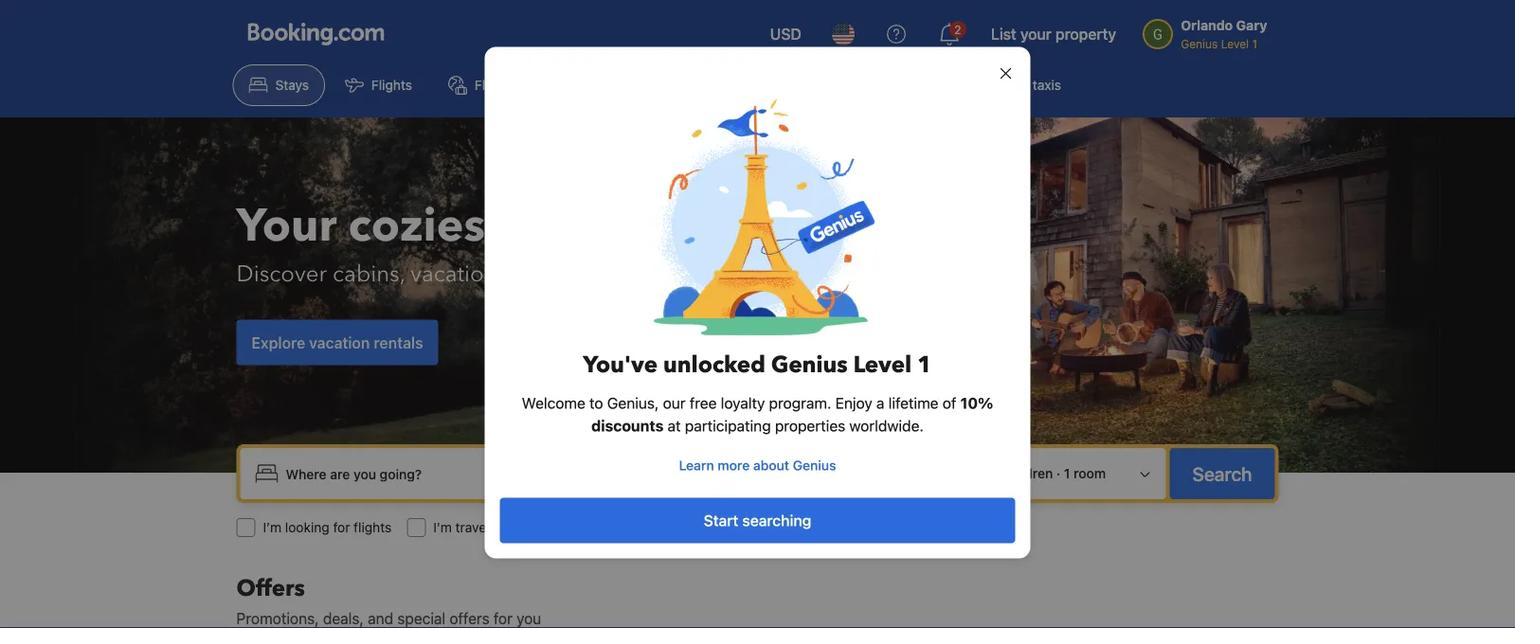 Task type: vqa. For each thing, say whether or not it's contained in the screenshot.
the Travellers
no



Task type: describe. For each thing, give the bounding box(es) containing it.
2 check- from the left
[[761, 466, 807, 481]]

i'm looking for flights
[[263, 520, 392, 536]]

cabins,
[[333, 259, 405, 290]]

explore vacation rentals link
[[236, 320, 438, 365]]

welcome
[[522, 394, 586, 412]]

learn more about genius link
[[500, 449, 1016, 483]]

lifetime
[[889, 394, 939, 412]]

offers
[[236, 573, 305, 604]]

about
[[753, 458, 790, 473]]

check-in date button
[[638, 457, 742, 491]]

1 check- from the left
[[645, 466, 691, 481]]

flight + hotel
[[475, 77, 557, 93]]

special
[[397, 610, 446, 628]]

i'm traveling for work
[[433, 520, 562, 536]]

offers
[[450, 610, 490, 628]]

for for traveling
[[512, 520, 529, 536]]

in
[[691, 466, 702, 481]]

for inside offers promotions, deals, and special offers for you
[[494, 610, 513, 628]]

explore vacation rentals
[[252, 334, 423, 352]]

more inside "link"
[[718, 458, 750, 473]]

flight
[[475, 77, 509, 93]]

your coziest escape ever discover cabins, vacation homes, and more
[[236, 195, 777, 290]]

i'm
[[263, 520, 282, 536]]

genius,
[[607, 394, 659, 412]]

room
[[1074, 466, 1106, 481]]

enjoy
[[836, 394, 873, 412]]

1 inside dialog
[[918, 350, 932, 381]]

start
[[704, 512, 739, 530]]

properties
[[775, 417, 846, 435]]

learn more about genius
[[679, 458, 836, 473]]

2 adults · 0 children · 1 room
[[930, 466, 1106, 481]]

offers promotions, deals, and special offers for you
[[236, 573, 541, 628]]

at
[[668, 417, 681, 435]]

list
[[991, 25, 1017, 43]]

more inside your coziest escape ever discover cabins, vacation homes, and more
[[630, 259, 685, 290]]

your
[[1021, 25, 1052, 43]]

welcome to genius, our free loyalty program. enjoy a lifetime of
[[522, 394, 961, 412]]

and inside offers promotions, deals, and special offers for you
[[368, 610, 393, 628]]

airport taxis link
[[944, 64, 1078, 106]]

property
[[1056, 25, 1117, 43]]

start searching
[[704, 512, 812, 530]]

coziest
[[348, 195, 502, 257]]

out
[[807, 466, 827, 481]]

1 date from the left
[[705, 466, 735, 481]]

search
[[1193, 463, 1253, 485]]

loyalty
[[721, 394, 765, 412]]

to
[[590, 394, 603, 412]]

work
[[532, 520, 562, 536]]

0
[[991, 466, 999, 481]]

worldwide.
[[850, 417, 924, 435]]

searching
[[743, 512, 812, 530]]

a
[[877, 394, 885, 412]]

vacation inside explore vacation rentals 'link'
[[309, 334, 370, 352]]



Task type: locate. For each thing, give the bounding box(es) containing it.
escape
[[514, 195, 668, 257]]

date right out
[[831, 466, 860, 481]]

0 horizontal spatial check-
[[645, 466, 691, 481]]

for
[[333, 520, 350, 536], [512, 520, 529, 536], [494, 610, 513, 628]]

you
[[517, 610, 541, 628]]

1 horizontal spatial more
[[718, 458, 750, 473]]

adults
[[941, 466, 980, 481]]

· left 0
[[983, 466, 987, 481]]

1 vertical spatial more
[[718, 458, 750, 473]]

program.
[[769, 394, 832, 412]]

flight + hotel link
[[432, 64, 573, 106]]

promotions,
[[236, 610, 319, 628]]

booking.com image
[[248, 23, 384, 45]]

free
[[690, 394, 717, 412]]

genius inside "link"
[[793, 458, 836, 473]]

discounts
[[592, 417, 664, 435]]

your
[[236, 195, 337, 257]]

deals,
[[323, 610, 364, 628]]

and right deals,
[[368, 610, 393, 628]]

list your property
[[991, 25, 1117, 43]]

start searching button
[[500, 498, 1016, 544]]

check-
[[645, 466, 691, 481], [761, 466, 807, 481]]

genius up the program.
[[771, 350, 848, 381]]

10% discounts
[[592, 394, 994, 435]]

1 horizontal spatial check-
[[761, 466, 807, 481]]

1 up lifetime
[[918, 350, 932, 381]]

0 vertical spatial vacation
[[411, 259, 497, 290]]

genius
[[771, 350, 848, 381], [793, 458, 836, 473]]

discover
[[236, 259, 327, 290]]

1 vertical spatial genius
[[793, 458, 836, 473]]

2 date from the left
[[831, 466, 860, 481]]

and
[[584, 259, 624, 290], [368, 610, 393, 628]]

1 horizontal spatial date
[[831, 466, 860, 481]]

flights link
[[329, 64, 428, 106]]

0 vertical spatial 1
[[918, 350, 932, 381]]

airport taxis
[[987, 77, 1062, 93]]

vacation left the rentals
[[309, 334, 370, 352]]

1 inside button
[[1064, 466, 1070, 481]]

explore
[[252, 334, 305, 352]]

0 vertical spatial and
[[584, 259, 624, 290]]

hotel
[[524, 77, 557, 93]]

more
[[630, 259, 685, 290], [718, 458, 750, 473]]

vacation
[[411, 259, 497, 290], [309, 334, 370, 352]]

—
[[742, 466, 754, 481]]

learn
[[679, 458, 714, 473]]

level
[[854, 350, 912, 381]]

+
[[512, 77, 521, 93]]

more right learn
[[718, 458, 750, 473]]

search button
[[1170, 448, 1275, 499]]

and inside your coziest escape ever discover cabins, vacation homes, and more
[[584, 259, 624, 290]]

vacation down coziest
[[411, 259, 497, 290]]

0 horizontal spatial vacation
[[309, 334, 370, 352]]

date right in
[[705, 466, 735, 481]]

airport
[[987, 77, 1029, 93]]

unlocked
[[663, 350, 766, 381]]

you've
[[583, 350, 658, 381]]

1
[[918, 350, 932, 381], [1064, 466, 1070, 481]]

· right children
[[1057, 466, 1061, 481]]

for for looking
[[333, 520, 350, 536]]

flights
[[371, 77, 412, 93]]

children
[[1003, 466, 1053, 481]]

1 horizontal spatial and
[[584, 259, 624, 290]]

at participating properties worldwide.
[[664, 417, 924, 435]]

and down the escape
[[584, 259, 624, 290]]

·
[[983, 466, 987, 481], [1057, 466, 1061, 481]]

1 vertical spatial vacation
[[309, 334, 370, 352]]

2 · from the left
[[1057, 466, 1061, 481]]

date
[[705, 466, 735, 481], [831, 466, 860, 481]]

taxis
[[1033, 77, 1062, 93]]

1 vertical spatial 1
[[1064, 466, 1070, 481]]

check-out date button
[[754, 457, 868, 491]]

flights
[[354, 520, 392, 536]]

stays link
[[233, 64, 325, 106]]

0 horizontal spatial more
[[630, 259, 685, 290]]

you've unlocked genius level 1
[[583, 350, 932, 381]]

1 vertical spatial and
[[368, 610, 393, 628]]

traveling
[[456, 520, 508, 536]]

check-in date — check-out date
[[645, 466, 860, 481]]

more down the escape
[[630, 259, 685, 290]]

1 left room
[[1064, 466, 1070, 481]]

1 horizontal spatial vacation
[[411, 259, 497, 290]]

for left "work"
[[512, 520, 529, 536]]

homes,
[[503, 259, 579, 290]]

for left you
[[494, 610, 513, 628]]

rentals
[[374, 334, 423, 352]]

0 vertical spatial genius
[[771, 350, 848, 381]]

0 horizontal spatial ·
[[983, 466, 987, 481]]

looking
[[285, 520, 330, 536]]

2 adults · 0 children · 1 room button
[[894, 456, 1159, 492]]

2
[[930, 466, 938, 481]]

i'm
[[433, 520, 452, 536]]

1 horizontal spatial 1
[[1064, 466, 1070, 481]]

ever
[[679, 195, 777, 257]]

for left flights
[[333, 520, 350, 536]]

0 horizontal spatial and
[[368, 610, 393, 628]]

of
[[943, 394, 957, 412]]

0 vertical spatial more
[[630, 259, 685, 290]]

stays
[[275, 77, 309, 93]]

10%
[[961, 394, 994, 412]]

participating
[[685, 417, 771, 435]]

vacation inside your coziest escape ever discover cabins, vacation homes, and more
[[411, 259, 497, 290]]

genius down the properties in the right bottom of the page
[[793, 458, 836, 473]]

our
[[663, 394, 686, 412]]

1 horizontal spatial ·
[[1057, 466, 1061, 481]]

1 · from the left
[[983, 466, 987, 481]]

you've unlocked genius level 1 dialog
[[485, 47, 1031, 581]]

0 horizontal spatial 1
[[918, 350, 932, 381]]

0 horizontal spatial date
[[705, 466, 735, 481]]

list your property link
[[980, 11, 1128, 57]]



